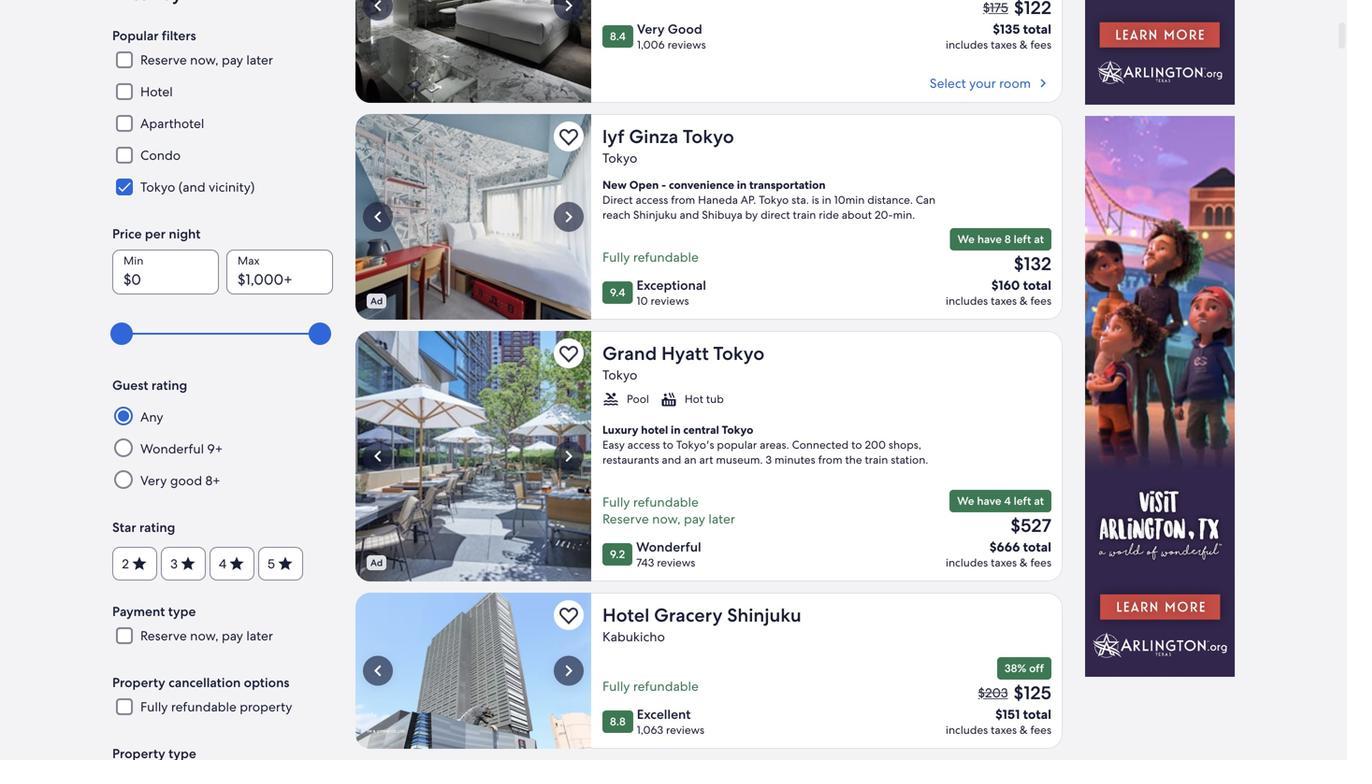 Task type: locate. For each thing, give the bounding box(es) containing it.
1 horizontal spatial to
[[852, 438, 862, 452]]

0 vertical spatial from
[[671, 193, 695, 207]]

0 vertical spatial at
[[1034, 232, 1044, 247]]

at inside 'we have 8 left at $132 $160 total includes taxes & fees'
[[1034, 232, 1044, 247]]

total down $132
[[1023, 277, 1052, 294]]

& down $132
[[1020, 294, 1028, 308]]

left up $527
[[1014, 494, 1032, 509]]

xsmall image right 5
[[277, 556, 294, 573]]

at up $527
[[1034, 494, 1044, 509]]

4 left 5
[[219, 556, 227, 573]]

1 vertical spatial left
[[1014, 494, 1032, 509]]

8
[[1005, 232, 1011, 247]]

and down haneda
[[680, 208, 699, 222]]

1 vertical spatial 3
[[170, 556, 178, 573]]

xsmall image up type
[[180, 556, 196, 573]]

1 vertical spatial at
[[1034, 494, 1044, 509]]

very for very good 1,006 reviews
[[637, 21, 665, 37]]

rating up any
[[151, 377, 187, 394]]

1 includes from the top
[[946, 37, 988, 52]]

and inside new open - convenience in transportation direct access from haneda ap. tokyo sta. is in 10min distance. can reach shinjuku and shibuya by direct train ride about 20-min.
[[680, 208, 699, 222]]

fees inside we have 4 left at $527 $666 total includes taxes & fees
[[1031, 556, 1052, 570]]

reviews right the "1,006"
[[668, 37, 706, 52]]

4 fees from the top
[[1031, 723, 1052, 738]]

2 total from the top
[[1023, 277, 1052, 294]]

0 horizontal spatial wonderful
[[140, 441, 204, 458]]

good
[[668, 21, 703, 37]]

0 vertical spatial 4
[[1005, 494, 1011, 509]]

1 vertical spatial hotel
[[603, 604, 650, 628]]

total down $527
[[1023, 539, 1052, 556]]

total inside 'we have 8 left at $132 $160 total includes taxes & fees'
[[1023, 277, 1052, 294]]

wonderful down fully refundable reserve now, pay later
[[636, 539, 701, 556]]

1 ad from the top
[[371, 295, 383, 307]]

and left 'an'
[[662, 453, 682, 467]]

2 includes from the top
[[946, 294, 988, 308]]

ride
[[819, 208, 839, 222]]

shinjuku down -
[[633, 208, 677, 222]]

show next image for hotel gracery shinjuku image
[[558, 660, 580, 683]]

1 vertical spatial wonderful
[[636, 539, 701, 556]]

reserve now, pay later down type
[[140, 628, 273, 645]]

tub
[[706, 392, 724, 407]]

& down $527
[[1020, 556, 1028, 570]]

3 & from the top
[[1020, 556, 1028, 570]]

3 down areas.
[[766, 453, 772, 467]]

8+
[[205, 473, 220, 490]]

reserve down popular filters
[[140, 52, 187, 68]]

& up the room
[[1020, 37, 1028, 52]]

taxes inside we have 4 left at $527 $666 total includes taxes & fees
[[991, 556, 1017, 570]]

excellent
[[637, 707, 691, 723]]

from
[[671, 193, 695, 207], [818, 453, 843, 467]]

reviews right 1,063
[[666, 723, 705, 738]]

0 vertical spatial hotel
[[140, 83, 173, 100]]

total
[[1023, 21, 1052, 37], [1023, 277, 1052, 294], [1023, 539, 1052, 556], [1023, 707, 1052, 723]]

1 vertical spatial access
[[628, 438, 660, 452]]

have left 8
[[978, 232, 1002, 247]]

1 reserve now, pay later from the top
[[140, 52, 273, 68]]

rating right 'star'
[[139, 519, 175, 536]]

1 vertical spatial have
[[977, 494, 1002, 509]]

includes up select your room
[[946, 37, 988, 52]]

select
[[930, 75, 966, 92]]

1 vertical spatial from
[[818, 453, 843, 467]]

2 taxes from the top
[[991, 294, 1017, 308]]

1 vertical spatial train
[[865, 453, 888, 467]]

Save lyf Ginza Tokyo to a trip checkbox
[[554, 122, 584, 152]]

in right hotel
[[671, 423, 681, 437]]

4 taxes from the top
[[991, 723, 1017, 738]]

very left good
[[140, 473, 167, 490]]

hotel
[[641, 423, 668, 437]]

3 xsmall image from the left
[[277, 556, 294, 573]]

2 vertical spatial pay
[[222, 628, 243, 645]]

1 horizontal spatial xsmall image
[[228, 556, 245, 573]]

0 vertical spatial reserve
[[140, 52, 187, 68]]

1 horizontal spatial hotel
[[603, 604, 650, 628]]

now, for type
[[190, 628, 219, 645]]

0 vertical spatial left
[[1014, 232, 1032, 247]]

wonderful
[[140, 441, 204, 458], [636, 539, 701, 556]]

0 vertical spatial room image
[[356, 0, 591, 103]]

2 vertical spatial now,
[[190, 628, 219, 645]]

art
[[699, 453, 714, 467]]

2 reserve now, pay later from the top
[[140, 628, 273, 645]]

2 left from the top
[[1014, 494, 1032, 509]]

0 horizontal spatial to
[[663, 438, 674, 452]]

3 includes from the top
[[946, 556, 988, 570]]

1 vertical spatial later
[[709, 511, 735, 528]]

wonderful for 743
[[636, 539, 701, 556]]

1 vertical spatial shinjuku
[[727, 604, 802, 628]]

now, down type
[[190, 628, 219, 645]]

4 total from the top
[[1023, 707, 1052, 723]]

includes left $160
[[946, 294, 988, 308]]

1 room image from the top
[[356, 0, 591, 103]]

reviews inside very good 1,006 reviews
[[668, 37, 706, 52]]

tokyo up popular
[[722, 423, 754, 437]]

1 vertical spatial and
[[662, 453, 682, 467]]

show previous image for lyf ginza tokyo image
[[367, 206, 389, 228]]

0 vertical spatial and
[[680, 208, 699, 222]]

1 taxes from the top
[[991, 37, 1017, 52]]

show previous image for shinjuku granbell hotel image
[[367, 0, 389, 17]]

1 horizontal spatial 3
[[766, 453, 772, 467]]

0 vertical spatial access
[[636, 193, 668, 207]]

0 vertical spatial very
[[637, 21, 665, 37]]

reviews inside wonderful 743 reviews
[[657, 556, 696, 570]]

0 horizontal spatial xsmall image
[[180, 556, 196, 573]]

in inside "luxury hotel in central tokyo easy access to tokyo's popular areas. connected to 200 shops, restaurants and an art museum. 3 minutes from the train station."
[[671, 423, 681, 437]]

reserve inside fully refundable reserve now, pay later
[[603, 511, 649, 528]]

3 inside "luxury hotel in central tokyo easy access to tokyo's popular areas. connected to 200 shops, restaurants and an art museum. 3 minutes from the train station."
[[766, 453, 772, 467]]

fully refundable up excellent
[[603, 678, 699, 695]]

1 vertical spatial now,
[[652, 511, 681, 528]]

we inside 'we have 8 left at $132 $160 total includes taxes & fees'
[[958, 232, 975, 247]]

1 at from the top
[[1034, 232, 1044, 247]]

4 & from the top
[[1020, 723, 1028, 738]]

reserve
[[140, 52, 187, 68], [603, 511, 649, 528], [140, 628, 187, 645]]

includes inside "$135 total includes taxes & fees"
[[946, 37, 988, 52]]

0 vertical spatial shinjuku
[[633, 208, 677, 222]]

train inside new open - convenience in transportation direct access from haneda ap. tokyo sta. is in 10min distance. can reach shinjuku and shibuya by direct train ride about 20-min.
[[793, 208, 816, 222]]

we inside we have 4 left at $527 $666 total includes taxes & fees
[[957, 494, 975, 509]]

wonderful up very good 8+
[[140, 441, 204, 458]]

reserve up 9.2 in the bottom of the page
[[603, 511, 649, 528]]

vicinity)
[[209, 179, 255, 196]]

taxes inside 'we have 8 left at $132 $160 total includes taxes & fees'
[[991, 294, 1017, 308]]

10
[[637, 294, 648, 308]]

good
[[170, 473, 202, 490]]

central
[[683, 423, 719, 437]]

& inside we have 4 left at $527 $666 total includes taxes & fees
[[1020, 556, 1028, 570]]

1 fees from the top
[[1031, 37, 1052, 52]]

very inside very good 1,006 reviews
[[637, 21, 665, 37]]

and
[[680, 208, 699, 222], [662, 453, 682, 467]]

pool
[[627, 392, 649, 407]]

2 & from the top
[[1020, 294, 1028, 308]]

room image for the show previous image for shinjuku granbell hotel
[[356, 0, 591, 103]]

tokyo
[[683, 124, 734, 149], [603, 150, 638, 167], [140, 179, 175, 196], [759, 193, 789, 207], [713, 342, 765, 366], [603, 367, 638, 384], [722, 423, 754, 437]]

reviews right 10
[[651, 294, 689, 308]]

to up the
[[852, 438, 862, 452]]

have
[[978, 232, 1002, 247], [977, 494, 1002, 509]]

fully down restaurants
[[603, 494, 630, 511]]

train down sta.
[[793, 208, 816, 222]]

2 vertical spatial later
[[246, 628, 273, 645]]

reserve now, pay later down filters
[[140, 52, 273, 68]]

have up $666
[[977, 494, 1002, 509]]

0 vertical spatial rating
[[151, 377, 187, 394]]

convenience
[[669, 178, 735, 192]]

later
[[246, 52, 273, 68], [709, 511, 735, 528], [246, 628, 273, 645]]

3 fees from the top
[[1031, 556, 1052, 570]]

0 horizontal spatial hotel
[[140, 83, 173, 100]]

condo
[[140, 147, 181, 164]]

1 horizontal spatial 4
[[1005, 494, 1011, 509]]

3 total from the top
[[1023, 539, 1052, 556]]

ap.
[[741, 193, 756, 207]]

at for $527
[[1034, 494, 1044, 509]]

xsmall image
[[180, 556, 196, 573], [228, 556, 245, 573], [277, 556, 294, 573]]

1 we from the top
[[958, 232, 975, 247]]

0 vertical spatial now,
[[190, 52, 219, 68]]

left inside we have 4 left at $527 $666 total includes taxes & fees
[[1014, 494, 1032, 509]]

reserve now, pay later for popular filters
[[140, 52, 273, 68]]

hotel
[[140, 83, 173, 100], [603, 604, 650, 628]]

from down connected
[[818, 453, 843, 467]]

reserve down payment type
[[140, 628, 187, 645]]

from inside new open - convenience in transportation direct access from haneda ap. tokyo sta. is in 10min distance. can reach shinjuku and shibuya by direct train ride about 20-min.
[[671, 193, 695, 207]]

left inside 'we have 8 left at $132 $160 total includes taxes & fees'
[[1014, 232, 1032, 247]]

1 vertical spatial very
[[140, 473, 167, 490]]

1 vertical spatial reserve now, pay later
[[140, 628, 273, 645]]

1 horizontal spatial very
[[637, 21, 665, 37]]

fees right $135
[[1031, 37, 1052, 52]]

pay
[[222, 52, 243, 68], [684, 511, 706, 528], [222, 628, 243, 645]]

refundable up excellent
[[633, 678, 699, 695]]

select your room link
[[603, 75, 1052, 92]]

3 right xsmall icon
[[170, 556, 178, 573]]

have for $527
[[977, 494, 1002, 509]]

1 horizontal spatial wonderful
[[636, 539, 701, 556]]

fees down $132
[[1031, 294, 1052, 308]]

refundable
[[633, 249, 699, 266], [633, 494, 699, 511], [633, 678, 699, 695], [171, 699, 237, 716]]

2 room image from the top
[[356, 114, 591, 320]]

2 vertical spatial in
[[671, 423, 681, 437]]

exceptional 10 reviews
[[637, 277, 706, 308]]

fully refundable up "exceptional"
[[603, 249, 699, 266]]

cancellation
[[169, 675, 241, 692]]

1 left from the top
[[1014, 232, 1032, 247]]

luxury
[[603, 423, 639, 437]]

xsmall image left 5
[[228, 556, 245, 573]]

taxes down $203 at bottom right
[[991, 723, 1017, 738]]

refundable down 'an'
[[633, 494, 699, 511]]

2 have from the top
[[977, 494, 1002, 509]]

hotel for hotel
[[140, 83, 173, 100]]

at inside we have 4 left at $527 $666 total includes taxes & fees
[[1034, 494, 1044, 509]]

1 vertical spatial fully refundable
[[603, 678, 699, 695]]

in up ap.
[[737, 178, 747, 192]]

access down open
[[636, 193, 668, 207]]

1 horizontal spatial shinjuku
[[727, 604, 802, 628]]

0 horizontal spatial very
[[140, 473, 167, 490]]

rating for guest rating
[[151, 377, 187, 394]]

we for $132
[[958, 232, 975, 247]]

room image
[[356, 0, 591, 103], [356, 114, 591, 320]]

1 xsmall image from the left
[[180, 556, 196, 573]]

tokyo (and vicinity)
[[140, 179, 255, 196]]

1 total from the top
[[1023, 21, 1052, 37]]

1 vertical spatial in
[[822, 193, 832, 207]]

1 & from the top
[[1020, 37, 1028, 52]]

shinjuku right gracery
[[727, 604, 802, 628]]

$0, Minimum, Price per night range field
[[124, 314, 322, 355]]

2 fees from the top
[[1031, 294, 1052, 308]]

train inside "luxury hotel in central tokyo easy access to tokyo's popular areas. connected to 200 shops, restaurants and an art museum. 3 minutes from the train station."
[[865, 453, 888, 467]]

2 we from the top
[[957, 494, 975, 509]]

includes left $151
[[946, 723, 988, 738]]

includes inside 38% off $203 $125 $151 total includes taxes & fees
[[946, 723, 988, 738]]

xsmall image for 4
[[228, 556, 245, 573]]

fees right $151
[[1031, 723, 1052, 738]]

1 vertical spatial rating
[[139, 519, 175, 536]]

reviews for excellent
[[666, 723, 705, 738]]

access
[[636, 193, 668, 207], [628, 438, 660, 452]]

0 vertical spatial reserve now, pay later
[[140, 52, 273, 68]]

hotel inside hotel gracery shinjuku kabukicho
[[603, 604, 650, 628]]

hyatt
[[662, 342, 709, 366]]

now, down filters
[[190, 52, 219, 68]]

0 horizontal spatial shinjuku
[[633, 208, 677, 222]]

areas.
[[760, 438, 789, 452]]

2 ad from the top
[[371, 557, 383, 569]]

tokyo down 'grand'
[[603, 367, 638, 384]]

hotel up aparthotel
[[140, 83, 173, 100]]

1 horizontal spatial train
[[865, 453, 888, 467]]

exceptional
[[637, 277, 706, 294]]

1 vertical spatial pay
[[684, 511, 706, 528]]

station.
[[891, 453, 929, 467]]

left for $527
[[1014, 494, 1032, 509]]

restaurants
[[603, 453, 659, 467]]

4 up $527
[[1005, 494, 1011, 509]]

fully
[[603, 249, 630, 266], [603, 494, 630, 511], [603, 678, 630, 695], [140, 699, 168, 716]]

tokyo up direct
[[759, 193, 789, 207]]

1 horizontal spatial in
[[737, 178, 747, 192]]

taxes down $132
[[991, 294, 1017, 308]]

reviews inside exceptional 10 reviews
[[651, 294, 689, 308]]

$1,000 and above, Maximum, Price per night text field
[[226, 250, 333, 295]]

at
[[1034, 232, 1044, 247], [1034, 494, 1044, 509]]

0 horizontal spatial 4
[[219, 556, 227, 573]]

2
[[122, 556, 129, 573]]

fully up 8.8
[[603, 678, 630, 695]]

from down convenience
[[671, 193, 695, 207]]

taxes
[[991, 37, 1017, 52], [991, 294, 1017, 308], [991, 556, 1017, 570], [991, 723, 1017, 738]]

star
[[112, 519, 136, 536]]

have inside we have 4 left at $527 $666 total includes taxes & fees
[[977, 494, 1002, 509]]

at up $132
[[1034, 232, 1044, 247]]

reviews right the 743 at the left bottom of the page
[[657, 556, 696, 570]]

0 vertical spatial pay
[[222, 52, 243, 68]]

total inside "$135 total includes taxes & fees"
[[1023, 21, 1052, 37]]

& inside 'we have 8 left at $132 $160 total includes taxes & fees'
[[1020, 294, 1028, 308]]

includes
[[946, 37, 988, 52], [946, 294, 988, 308], [946, 556, 988, 570], [946, 723, 988, 738]]

reviews inside the excellent 1,063 reviews
[[666, 723, 705, 738]]

to down hotel
[[663, 438, 674, 452]]

0 vertical spatial have
[[978, 232, 1002, 247]]

kabukicho
[[603, 629, 665, 646]]

is
[[812, 193, 819, 207]]

very right 8.4
[[637, 21, 665, 37]]

show previous image for hotel gracery shinjuku image
[[367, 660, 389, 683]]

gracery
[[654, 604, 723, 628]]

we for $527
[[957, 494, 975, 509]]

1 vertical spatial ad
[[371, 557, 383, 569]]

we have 8 left at $132 $160 total includes taxes & fees
[[946, 232, 1052, 308]]

0 vertical spatial 3
[[766, 453, 772, 467]]

fully refundable reserve now, pay later
[[603, 494, 735, 528]]

left
[[1014, 232, 1032, 247], [1014, 494, 1032, 509]]

0 horizontal spatial 3
[[170, 556, 178, 573]]

3 taxes from the top
[[991, 556, 1017, 570]]

1 vertical spatial we
[[957, 494, 975, 509]]

in right is
[[822, 193, 832, 207]]

reviews for exceptional
[[651, 294, 689, 308]]

0 vertical spatial wonderful
[[140, 441, 204, 458]]

in
[[737, 178, 747, 192], [822, 193, 832, 207], [671, 423, 681, 437]]

lyf ginza tokyo tokyo
[[603, 124, 734, 167]]

4 inside we have 4 left at $527 $666 total includes taxes & fees
[[1005, 494, 1011, 509]]

20-
[[875, 208, 893, 222]]

wonderful for 9+
[[140, 441, 204, 458]]

reviews
[[668, 37, 706, 52], [651, 294, 689, 308], [657, 556, 696, 570], [666, 723, 705, 738]]

min.
[[893, 208, 915, 222]]

4 includes from the top
[[946, 723, 988, 738]]

have inside 'we have 8 left at $132 $160 total includes taxes & fees'
[[978, 232, 1002, 247]]

4
[[1005, 494, 1011, 509], [219, 556, 227, 573]]

& down $125
[[1020, 723, 1028, 738]]

1 vertical spatial 4
[[219, 556, 227, 573]]

rating
[[151, 377, 187, 394], [139, 519, 175, 536]]

includes inside 'we have 8 left at $132 $160 total includes taxes & fees'
[[946, 294, 988, 308]]

1 vertical spatial room image
[[356, 114, 591, 320]]

popular filters
[[112, 27, 196, 44]]

small image
[[603, 391, 619, 408]]

reserve for type
[[140, 628, 187, 645]]

0 vertical spatial later
[[246, 52, 273, 68]]

& inside "$135 total includes taxes & fees"
[[1020, 37, 1028, 52]]

fees inside 'we have 8 left at $132 $160 total includes taxes & fees'
[[1031, 294, 1052, 308]]

ad for grand hyatt tokyo
[[371, 557, 383, 569]]

2 horizontal spatial xsmall image
[[277, 556, 294, 573]]

fully refundable
[[603, 249, 699, 266], [603, 678, 699, 695]]

train for grand hyatt tokyo
[[865, 453, 888, 467]]

later inside fully refundable reserve now, pay later
[[709, 511, 735, 528]]

1 vertical spatial reserve
[[603, 511, 649, 528]]

tokyo down condo
[[140, 179, 175, 196]]

easy
[[603, 438, 625, 452]]

total down $125
[[1023, 707, 1052, 723]]

$203 button
[[977, 685, 1010, 702]]

0 vertical spatial train
[[793, 208, 816, 222]]

haneda
[[698, 193, 738, 207]]

your
[[970, 75, 996, 92]]

0 vertical spatial we
[[958, 232, 975, 247]]

access inside new open - convenience in transportation direct access from haneda ap. tokyo sta. is in 10min distance. can reach shinjuku and shibuya by direct train ride about 20-min.
[[636, 193, 668, 207]]

includes left $666
[[946, 556, 988, 570]]

2 xsmall image from the left
[[228, 556, 245, 573]]

0 vertical spatial ad
[[371, 295, 383, 307]]

2 vertical spatial reserve
[[140, 628, 187, 645]]

taxes up the room
[[991, 37, 1017, 52]]

fees down $527
[[1031, 556, 1052, 570]]

ginza
[[629, 124, 679, 149]]

0 horizontal spatial in
[[671, 423, 681, 437]]

10min
[[834, 193, 865, 207]]

total right $135
[[1023, 21, 1052, 37]]

0 horizontal spatial from
[[671, 193, 695, 207]]

hotel up kabukicho
[[603, 604, 650, 628]]

fully inside fully refundable reserve now, pay later
[[603, 494, 630, 511]]

0 horizontal spatial train
[[793, 208, 816, 222]]

0 vertical spatial fully refundable
[[603, 249, 699, 266]]

pay for payment type
[[222, 628, 243, 645]]

left right 8
[[1014, 232, 1032, 247]]

taxes down $527
[[991, 556, 1017, 570]]

pay inside fully refundable reserve now, pay later
[[684, 511, 706, 528]]

now, up wonderful 743 reviews
[[652, 511, 681, 528]]

fully refundable property
[[140, 699, 292, 716]]

access down hotel
[[628, 438, 660, 452]]

1 have from the top
[[978, 232, 1002, 247]]

2 at from the top
[[1034, 494, 1044, 509]]

2 horizontal spatial in
[[822, 193, 832, 207]]

reserve now, pay later
[[140, 52, 273, 68], [140, 628, 273, 645]]

1 horizontal spatial from
[[818, 453, 843, 467]]

train down 200
[[865, 453, 888, 467]]

taxes inside 38% off $203 $125 $151 total includes taxes & fees
[[991, 723, 1017, 738]]



Task type: vqa. For each thing, say whether or not it's contained in the screenshot.
Save lyf Ginza Tokyo to a trip option
yes



Task type: describe. For each thing, give the bounding box(es) containing it.
38% off $203 $125 $151 total includes taxes & fees
[[946, 662, 1052, 738]]

$135
[[993, 21, 1020, 37]]

very good 1,006 reviews
[[637, 21, 706, 52]]

38%
[[1005, 662, 1027, 676]]

xsmall image for 3
[[180, 556, 196, 573]]

& inside 38% off $203 $125 $151 total includes taxes & fees
[[1020, 723, 1028, 738]]

the
[[845, 453, 862, 467]]

payment
[[112, 604, 165, 621]]

8.4
[[610, 29, 626, 44]]

filters
[[162, 27, 196, 44]]

aparthotel
[[140, 115, 204, 132]]

off
[[1029, 662, 1044, 676]]

fees inside 38% off $203 $125 $151 total includes taxes & fees
[[1031, 723, 1052, 738]]

now, inside fully refundable reserve now, pay later
[[652, 511, 681, 528]]

tokyo inside "luxury hotel in central tokyo easy access to tokyo's popular areas. connected to 200 shops, restaurants and an art museum. 3 minutes from the train station."
[[722, 423, 754, 437]]

show next image for grand hyatt tokyo image
[[558, 445, 580, 468]]

refundable up "exceptional"
[[633, 249, 699, 266]]

an
[[684, 453, 697, 467]]

at for $132
[[1034, 232, 1044, 247]]

total inside we have 4 left at $527 $666 total includes taxes & fees
[[1023, 539, 1052, 556]]

reserve now, pay later for payment type
[[140, 628, 273, 645]]

tokyo up the tub
[[713, 342, 765, 366]]

total inside 38% off $203 $125 $151 total includes taxes & fees
[[1023, 707, 1052, 723]]

property cancellation options
[[112, 675, 290, 692]]

Save Grand Hyatt Tokyo to a trip checkbox
[[554, 339, 584, 369]]

(and
[[179, 179, 205, 196]]

includes inside we have 4 left at $527 $666 total includes taxes & fees
[[946, 556, 988, 570]]

property
[[112, 675, 165, 692]]

xsmall image for 5
[[277, 556, 294, 573]]

$666
[[990, 539, 1020, 556]]

train for lyf ginza tokyo
[[793, 208, 816, 222]]

tokyo's
[[676, 438, 714, 452]]

743
[[636, 556, 654, 570]]

excellent 1,063 reviews
[[637, 707, 705, 738]]

new
[[603, 178, 627, 192]]

room
[[1000, 75, 1031, 92]]

9+
[[207, 441, 223, 458]]

luxury hotel in central tokyo easy access to tokyo's popular areas. connected to 200 shops, restaurants and an art museum. 3 minutes from the train station.
[[603, 423, 929, 467]]

left for $132
[[1014, 232, 1032, 247]]

direct
[[761, 208, 790, 222]]

refundable down cancellation
[[171, 699, 237, 716]]

direct
[[603, 193, 633, 207]]

refundable inside fully refundable reserve now, pay later
[[633, 494, 699, 511]]

new open - convenience in transportation direct access from haneda ap. tokyo sta. is in 10min distance. can reach shinjuku and shibuya by direct train ride about 20-min.
[[603, 178, 936, 222]]

very for very good 8+
[[140, 473, 167, 490]]

museum.
[[716, 453, 763, 467]]

can
[[916, 193, 936, 207]]

later for popular filters
[[246, 52, 273, 68]]

$132
[[1014, 252, 1052, 276]]

1 to from the left
[[663, 438, 674, 452]]

reserve for filters
[[140, 52, 187, 68]]

have for $132
[[978, 232, 1002, 247]]

price
[[112, 226, 142, 242]]

exterior image
[[356, 593, 591, 750]]

hot
[[685, 392, 704, 407]]

$1,000 and above, Maximum, Price per night range field
[[124, 314, 322, 355]]

grand hyatt tokyo tokyo
[[603, 342, 765, 384]]

show next image for shinjuku granbell hotel image
[[558, 0, 580, 17]]

front of property image
[[356, 331, 591, 582]]

fully up 9.4
[[603, 249, 630, 266]]

very good 8+
[[140, 473, 220, 490]]

hotel for hotel gracery shinjuku kabukicho
[[603, 604, 650, 628]]

-
[[662, 178, 666, 192]]

ad for lyf ginza tokyo
[[371, 295, 383, 307]]

rating for star rating
[[139, 519, 175, 536]]

transportation
[[750, 178, 826, 192]]

200
[[865, 438, 886, 452]]

show previous image for grand hyatt tokyo image
[[367, 445, 389, 468]]

9.4
[[610, 285, 626, 300]]

payment type
[[112, 604, 196, 621]]

2 fully refundable from the top
[[603, 678, 699, 695]]

reviews for wonderful
[[657, 556, 696, 570]]

xsmall image
[[131, 556, 148, 573]]

2 to from the left
[[852, 438, 862, 452]]

small image
[[661, 391, 677, 408]]

pay for popular filters
[[222, 52, 243, 68]]

property
[[240, 699, 292, 716]]

connected
[[792, 438, 849, 452]]

later for payment type
[[246, 628, 273, 645]]

fees inside "$135 total includes taxes & fees"
[[1031, 37, 1052, 52]]

wonderful 9+
[[140, 441, 223, 458]]

price per night
[[112, 226, 201, 242]]

grand
[[603, 342, 657, 366]]

1,006
[[637, 37, 665, 52]]

$0, Minimum, Price per night text field
[[112, 250, 219, 295]]

sta.
[[792, 193, 809, 207]]

by
[[745, 208, 758, 222]]

1,063
[[637, 723, 664, 738]]

shibuya
[[702, 208, 743, 222]]

access inside "luxury hotel in central tokyo easy access to tokyo's popular areas. connected to 200 shops, restaurants and an art museum. 3 minutes from the train station."
[[628, 438, 660, 452]]

5
[[268, 556, 275, 573]]

night
[[169, 226, 201, 242]]

shinjuku inside hotel gracery shinjuku kabukicho
[[727, 604, 802, 628]]

popular
[[717, 438, 757, 452]]

any
[[140, 409, 163, 426]]

from inside "luxury hotel in central tokyo easy access to tokyo's popular areas. connected to 200 shops, restaurants and an art museum. 3 minutes from the train station."
[[818, 453, 843, 467]]

9.2
[[610, 547, 625, 562]]

options
[[244, 675, 290, 692]]

0 vertical spatial in
[[737, 178, 747, 192]]

hot tub
[[685, 392, 724, 407]]

medium image
[[1035, 75, 1052, 92]]

room image for show previous image for lyf ginza tokyo
[[356, 114, 591, 320]]

fully down property
[[140, 699, 168, 716]]

distance.
[[868, 193, 913, 207]]

star rating
[[112, 519, 175, 536]]

and inside "luxury hotel in central tokyo easy access to tokyo's popular areas. connected to 200 shops, restaurants and an art museum. 3 minutes from the train station."
[[662, 453, 682, 467]]

tokyo down the lyf
[[603, 150, 638, 167]]

$135 total includes taxes & fees
[[946, 21, 1052, 52]]

Save Hotel Gracery Shinjuku to a trip checkbox
[[554, 601, 584, 631]]

lyf
[[603, 124, 625, 149]]

shinjuku inside new open - convenience in transportation direct access from haneda ap. tokyo sta. is in 10min distance. can reach shinjuku and shibuya by direct train ride about 20-min.
[[633, 208, 677, 222]]

$125
[[1014, 681, 1052, 706]]

reach
[[603, 208, 631, 222]]

tokyo up convenience
[[683, 124, 734, 149]]

tokyo inside new open - convenience in transportation direct access from haneda ap. tokyo sta. is in 10min distance. can reach shinjuku and shibuya by direct train ride about 20-min.
[[759, 193, 789, 207]]

show next image for lyf ginza tokyo image
[[558, 206, 580, 228]]

open
[[630, 178, 659, 192]]

$203
[[978, 685, 1008, 702]]

taxes inside "$135 total includes taxes & fees"
[[991, 37, 1017, 52]]

1 fully refundable from the top
[[603, 249, 699, 266]]

minutes
[[775, 453, 816, 467]]

popular
[[112, 27, 159, 44]]

guest
[[112, 377, 148, 394]]

now, for filters
[[190, 52, 219, 68]]

shops,
[[889, 438, 922, 452]]



